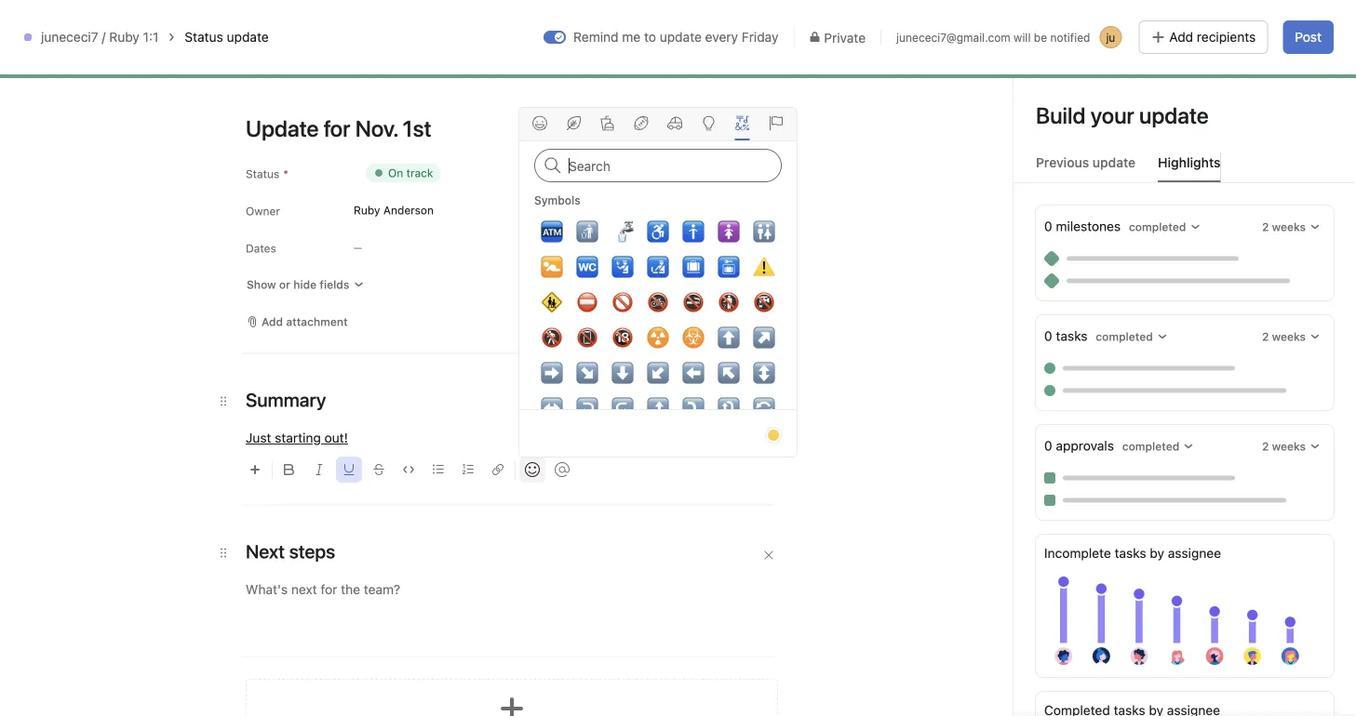 Task type: locate. For each thing, give the bounding box(es) containing it.
2 horizontal spatial ju
[[1106, 31, 1116, 44]]

⤴️ image
[[647, 398, 669, 420]]

around
[[628, 516, 670, 532]]

tasks for 0
[[1056, 329, 1088, 344]]

🛄 image
[[682, 256, 705, 278]]

2 vertical spatial ra
[[1035, 388, 1050, 401]]

tasks for incomplete
[[1115, 546, 1147, 561]]

0 horizontal spatial junececi7@gmail.com
[[897, 31, 1011, 44]]

1 horizontal spatial ju
[[1064, 388, 1073, 401]]

junececi7@gmail.com
[[897, 31, 1011, 44], [1091, 337, 1241, 355]]

🛅 image
[[718, 256, 740, 278]]

ruby anderson down the 0 approvals
[[1032, 459, 1126, 475]]

assignee
[[1168, 546, 1221, 561]]

↖️ image
[[718, 362, 740, 385]]

1 horizontal spatial what's
[[1084, 16, 1120, 29]]

add inside button
[[1170, 29, 1194, 45]]

1 remove section image from the top
[[763, 398, 775, 410]]

0 horizontal spatial status
[[185, 29, 223, 45]]

🚼 image
[[541, 256, 563, 278]]

add
[[1208, 16, 1229, 29], [1170, 29, 1194, 45], [262, 316, 283, 329]]

0 horizontal spatial ju
[[264, 70, 276, 88]]

add billing info button
[[1200, 9, 1295, 35]]

1 horizontal spatial ra
[[566, 363, 580, 376]]

⤵️ image
[[682, 398, 705, 420]]

dashboard
[[792, 117, 859, 132]]

starting
[[275, 431, 321, 446]]

1 horizontal spatial and
[[1061, 337, 1087, 355]]

ruby anderson down on
[[354, 204, 434, 217]]

2 vertical spatial ju
[[1064, 388, 1073, 401]]

Search field
[[534, 149, 782, 182]]

highlights
[[1158, 155, 1221, 170]]

0 vertical spatial what's
[[1084, 16, 1120, 29]]

with
[[767, 516, 792, 532]]

2
[[1262, 221, 1269, 234], [1262, 331, 1269, 344], [1262, 440, 1269, 453]]

completed down the status?
[[1129, 221, 1187, 234]]

remove section image down "↕️" icon
[[763, 398, 775, 410]]

status left "*"
[[246, 168, 280, 181]]

0 vertical spatial 2 weeks button
[[1258, 214, 1326, 240]]

2 2 weeks from the top
[[1262, 331, 1306, 344]]

2 2 from the top
[[1262, 331, 1269, 344]]

show or hide fields button
[[238, 272, 373, 298]]

add report section image
[[497, 695, 527, 717]]

0 horizontal spatial a
[[673, 516, 680, 532]]

remove section image down 'with'
[[763, 550, 775, 561]]

ju down minutes
[[1064, 388, 1073, 401]]

1 vertical spatial tasks
[[1115, 546, 1147, 561]]

2 vertical spatial 2
[[1262, 440, 1269, 453]]

1 vertical spatial to
[[1137, 289, 1151, 307]]

and inside align your team around a shared vision with a project brief and supporting resources.
[[607, 537, 630, 552]]

a right 'with'
[[795, 516, 802, 532]]

in
[[1124, 16, 1133, 29]]

1 2 weeks from the top
[[1262, 221, 1306, 234]]

link image
[[493, 465, 504, 476]]

completed right 'approvals'
[[1123, 440, 1180, 453]]

🚾 image
[[576, 256, 599, 278]]

1 vertical spatial ju
[[264, 70, 276, 88]]

2 vertical spatial 2 weeks
[[1262, 440, 1306, 453]]

↘️ image
[[576, 362, 599, 385]]

ruby right /
[[109, 29, 140, 45]]

1 vertical spatial 2
[[1262, 331, 1269, 344]]

0 horizontal spatial add
[[262, 316, 283, 329]]

workflow link
[[682, 115, 755, 135]]

junececi7@gmail.com left will
[[897, 31, 1011, 44]]

0 left milestones
[[1045, 219, 1053, 234]]

2 vertical spatial completed
[[1123, 440, 1180, 453]]

code image
[[403, 465, 414, 476]]

status for status *
[[246, 168, 280, 181]]

1 horizontal spatial tasks
[[1115, 546, 1147, 561]]

what's inside button
[[1084, 16, 1120, 29]]

dates
[[246, 242, 276, 255]]

and up minutes
[[1061, 337, 1087, 355]]

a
[[673, 516, 680, 532], [795, 516, 802, 532]]

italics image
[[314, 465, 325, 476]]

0 for 0 tasks
[[1045, 329, 1053, 344]]

2 2 weeks button from the top
[[1258, 324, 1326, 350]]

minutes
[[1048, 361, 1090, 374]]

what's
[[1084, 16, 1120, 29], [1009, 168, 1068, 189]]

ruby down the 0 approvals
[[1032, 459, 1063, 475]]

what's the status?
[[1009, 168, 1166, 189]]

⚠️ image
[[753, 256, 776, 278]]

1 horizontal spatial ruby anderson
[[1032, 459, 1126, 475]]

2 horizontal spatial add
[[1208, 16, 1229, 29]]

2 vertical spatial ruby
[[1032, 459, 1063, 475]]

🔄 image
[[753, 398, 776, 420]]

my
[[1136, 16, 1152, 29]]

0 vertical spatial completed button
[[1125, 214, 1206, 240]]

2 vertical spatial 2 weeks button
[[1258, 434, 1326, 460]]

what's for what's in my trial?
[[1084, 16, 1120, 29]]

ju
[[1106, 31, 1116, 44], [264, 70, 276, 88], [1064, 388, 1073, 401]]

0 vertical spatial ruby
[[109, 29, 140, 45]]

weeks
[[1272, 221, 1306, 234], [1272, 331, 1306, 344], [1272, 440, 1306, 453]]

1 vertical spatial 0
[[1045, 329, 1053, 344]]

list box
[[459, 7, 905, 37]]

1 horizontal spatial junececi7@gmail.com
[[1091, 337, 1241, 355]]

to right message
[[1137, 289, 1151, 307]]

add inside button
[[1208, 16, 1229, 29]]

2 weeks button for approvals
[[1258, 434, 1326, 460]]

None text field
[[346, 62, 519, 96]]

0 vertical spatial weeks
[[1272, 221, 1306, 234]]

0 horizontal spatial what's
[[1009, 168, 1068, 189]]

ra up overview at the top left
[[301, 70, 321, 88]]

add down show in the left top of the page
[[262, 316, 283, 329]]

↩️ image
[[576, 398, 599, 420]]

ju down what's in my trial?
[[1106, 31, 1116, 44]]

1 vertical spatial ruby
[[354, 204, 380, 217]]

0 horizontal spatial to
[[644, 29, 656, 45]]

2 weeks for milestones
[[1262, 221, 1306, 234]]

0 horizontal spatial tasks
[[1056, 329, 1088, 344]]

1 vertical spatial ruby anderson
[[1032, 459, 1126, 475]]

1 vertical spatial completed
[[1096, 331, 1153, 344]]

update for status update
[[227, 29, 269, 45]]

completed
[[1129, 221, 1187, 234], [1096, 331, 1153, 344], [1123, 440, 1180, 453]]

to for members
[[1137, 289, 1151, 307]]

your update
[[1091, 102, 1209, 128]]

2 weeks from the top
[[1272, 331, 1306, 344]]

2 for tasks
[[1262, 331, 1269, 344]]

0 vertical spatial 2 weeks
[[1262, 221, 1306, 234]]

1 vertical spatial completed button
[[1091, 324, 1173, 350]]

2 remove section image from the top
[[763, 550, 775, 561]]

3 2 weeks from the top
[[1262, 440, 1306, 453]]

1:1
[[143, 29, 159, 45]]

1 horizontal spatial update
[[660, 29, 702, 45]]

0 vertical spatial ruby anderson
[[354, 204, 434, 217]]

0 vertical spatial 0
[[1045, 219, 1053, 234]]

0 vertical spatial and
[[1061, 337, 1087, 355]]

remind
[[574, 29, 619, 45]]

key resources
[[256, 450, 375, 472]]

🚻 image
[[753, 221, 776, 243]]

a up supporting
[[673, 516, 680, 532]]

approvals
[[1056, 439, 1114, 454]]

3 2 from the top
[[1262, 440, 1269, 453]]

0 horizontal spatial ra
[[301, 70, 321, 88]]

ju up "overview" link
[[264, 70, 276, 88]]

days
[[1019, 22, 1044, 35]]

and down team
[[607, 537, 630, 552]]

1 vertical spatial weeks
[[1272, 331, 1306, 344]]

1 0 from the top
[[1045, 219, 1053, 234]]

3 2 weeks button from the top
[[1258, 434, 1326, 460]]

completed for 0 approvals
[[1123, 440, 1180, 453]]

0
[[1045, 219, 1053, 234], [1045, 329, 1053, 344], [1045, 439, 1053, 454]]

0 horizontal spatial update
[[227, 29, 269, 45]]

1 horizontal spatial a
[[795, 516, 802, 532]]

*
[[283, 168, 289, 181]]

1 vertical spatial remove section image
[[763, 550, 775, 561]]

friday
[[742, 29, 779, 45]]

☢️ image
[[647, 327, 669, 349]]

calendar link
[[589, 115, 660, 135]]

completed button
[[1125, 214, 1206, 240], [1091, 324, 1173, 350], [1118, 434, 1199, 460]]

bulleted list image
[[433, 465, 444, 476]]

post button
[[1283, 20, 1334, 54]]

junececi7@gmail.com inside you and junececi7@gmail.com joined 25 minutes ago
[[1091, 337, 1241, 355]]

completed button right 'approvals'
[[1118, 434, 1199, 460]]

remind me to update every friday
[[574, 29, 779, 45]]

🚮 image
[[576, 221, 599, 243]]

what's down files
[[1009, 168, 1068, 189]]

1 horizontal spatial anderson
[[1066, 459, 1126, 475]]

0 horizontal spatial ruby anderson
[[354, 204, 434, 217]]

be
[[1034, 31, 1047, 44]]

build your update
[[1036, 102, 1209, 128]]

ra
[[301, 70, 321, 88], [566, 363, 580, 376], [1035, 388, 1050, 401]]

0 vertical spatial anderson
[[383, 204, 434, 217]]

1 vertical spatial junececi7@gmail.com
[[1091, 337, 1241, 355]]

1 horizontal spatial status
[[246, 168, 280, 181]]

remove section image for section title text field
[[763, 398, 775, 410]]

what's in my trial?
[[1084, 16, 1180, 29]]

0 vertical spatial status
[[185, 29, 223, 45]]

anderson down 'approvals'
[[1066, 459, 1126, 475]]

0 vertical spatial tasks
[[1056, 329, 1088, 344]]

add up add recipients
[[1208, 16, 1229, 29]]

2 vertical spatial 0
[[1045, 439, 1053, 454]]

completed up ago at bottom
[[1096, 331, 1153, 344]]

status update
[[185, 29, 269, 45]]

numbered list image
[[463, 465, 474, 476]]

completed button down the send message to members
[[1091, 324, 1173, 350]]

1 vertical spatial 2 weeks
[[1262, 331, 1306, 344]]

0 up ruby anderson link
[[1045, 439, 1053, 454]]

2 weeks button
[[1258, 214, 1326, 240], [1258, 324, 1326, 350], [1258, 434, 1326, 460]]

anderson
[[383, 204, 434, 217], [1066, 459, 1126, 475]]

and
[[1061, 337, 1087, 355], [607, 537, 630, 552]]

0 vertical spatial to
[[644, 29, 656, 45]]

completed button for 0 tasks
[[1091, 324, 1173, 350]]

incomplete
[[1045, 546, 1111, 561]]

1 vertical spatial ra
[[566, 363, 580, 376]]

3 0 from the top
[[1045, 439, 1053, 454]]

0 vertical spatial ra
[[301, 70, 321, 88]]

toolbar
[[242, 449, 790, 483]]

remove section image
[[763, 398, 775, 410], [763, 550, 775, 561]]

add inside dropdown button
[[262, 316, 283, 329]]

1 vertical spatial what's
[[1009, 168, 1068, 189]]

1 2 from the top
[[1262, 221, 1269, 234]]

2 vertical spatial completed button
[[1118, 434, 1199, 460]]

0 vertical spatial completed
[[1129, 221, 1187, 234]]

to
[[644, 29, 656, 45], [1137, 289, 1151, 307]]

dashboard link
[[777, 115, 859, 135]]

0 vertical spatial 2
[[1262, 221, 1269, 234]]

add for add attachment
[[262, 316, 283, 329]]

completed button down the status?
[[1125, 214, 1206, 240]]

1 horizontal spatial ruby
[[354, 204, 380, 217]]

0 vertical spatial ju
[[1106, 31, 1116, 44]]

1 vertical spatial status
[[246, 168, 280, 181]]

🚱 image
[[753, 291, 776, 314]]

2 0 from the top
[[1045, 329, 1053, 344]]

ra down 25
[[1035, 388, 1050, 401]]

1 vertical spatial and
[[607, 537, 630, 552]]

ruby up — on the top left of the page
[[354, 204, 380, 217]]

add down trial? at the right top of page
[[1170, 29, 1194, 45]]

home
[[48, 64, 84, 79]]

add billing info
[[1208, 16, 1287, 29]]

ruby
[[109, 29, 140, 45], [354, 204, 380, 217], [1032, 459, 1063, 475]]

2 horizontal spatial ra
[[1035, 388, 1050, 401]]

status right 1:1
[[185, 29, 223, 45]]

1 horizontal spatial add
[[1170, 29, 1194, 45]]

🛂 image
[[612, 256, 634, 278]]

➡️ image
[[541, 362, 563, 385]]

tasks up minutes
[[1056, 329, 1088, 344]]

0 horizontal spatial ruby
[[109, 29, 140, 45]]

weeks for approvals
[[1272, 440, 1306, 453]]

remove section image for next steps text box
[[763, 550, 775, 561]]

↙️ image
[[647, 362, 669, 385]]

weeks for tasks
[[1272, 331, 1306, 344]]

1 2 weeks button from the top
[[1258, 214, 1326, 240]]

🚳 image
[[647, 291, 669, 314]]

0 vertical spatial remove section image
[[763, 398, 775, 410]]

junececi7@gmail.com down members
[[1091, 337, 1241, 355]]

status
[[185, 29, 223, 45], [246, 168, 280, 181]]

post
[[1295, 29, 1322, 45]]

0 horizontal spatial and
[[607, 537, 630, 552]]

↪️ image
[[612, 398, 634, 420]]

tasks left by
[[1115, 546, 1147, 561]]

files
[[996, 117, 1024, 132]]

ra right ➡️ icon
[[566, 363, 580, 376]]

☣️ image
[[682, 327, 705, 349]]

3 weeks from the top
[[1272, 440, 1306, 453]]

underline image
[[344, 465, 355, 476]]

by
[[1150, 546, 1165, 561]]

🚰 image
[[612, 221, 634, 243]]

fields
[[320, 278, 349, 291]]

2 weeks for tasks
[[1262, 331, 1306, 344]]

ruby anderson link
[[1032, 459, 1126, 475]]

add attachment
[[262, 316, 348, 329]]

list link
[[367, 115, 404, 135]]

to right me
[[644, 29, 656, 45]]

remind me to update every friday switch
[[544, 31, 566, 44]]

just
[[246, 431, 271, 446]]

hide sidebar image
[[24, 15, 39, 30]]

/
[[102, 29, 106, 45]]

ruby anderson
[[354, 204, 434, 217], [1032, 459, 1126, 475]]

🚯 image
[[718, 291, 740, 314]]

0 up 25
[[1045, 329, 1053, 344]]

📵 image
[[576, 327, 599, 349]]

1 vertical spatial 2 weeks button
[[1258, 324, 1326, 350]]

tab list
[[1014, 153, 1357, 183]]

1 vertical spatial anderson
[[1066, 459, 1126, 475]]

what's left in
[[1084, 16, 1120, 29]]

2 vertical spatial weeks
[[1272, 440, 1306, 453]]

2 horizontal spatial update
[[1093, 155, 1136, 170]]

2 weeks button for tasks
[[1258, 324, 1326, 350]]

anderson down on track
[[383, 204, 434, 217]]

2 for milestones
[[1262, 221, 1269, 234]]

1 weeks from the top
[[1272, 221, 1306, 234]]

add for add recipients
[[1170, 29, 1194, 45]]

1 horizontal spatial to
[[1137, 289, 1151, 307]]



Task type: vqa. For each thing, say whether or not it's contained in the screenshot.
the 🚳 image
yes



Task type: describe. For each thing, give the bounding box(es) containing it.
🚷 image
[[541, 327, 563, 349]]

status *
[[246, 168, 289, 181]]

you
[[1032, 337, 1057, 355]]

add goal image
[[407, 215, 422, 230]]

left
[[1047, 22, 1064, 35]]

weeks for milestones
[[1272, 221, 1306, 234]]

connected goals
[[256, 211, 398, 233]]

0 for 0 approvals
[[1045, 439, 1053, 454]]

0 for 0 milestones
[[1045, 219, 1053, 234]]

add attachment button
[[238, 309, 356, 335]]

build
[[1036, 102, 1086, 128]]

17
[[1004, 22, 1016, 35]]

bold image
[[284, 465, 295, 476]]

completed for 0 milestones
[[1129, 221, 1187, 234]]

resources.
[[702, 537, 765, 552]]

2 weeks button for milestones
[[1258, 214, 1326, 240]]

on
[[388, 167, 403, 180]]

completed button for 0 approvals
[[1118, 434, 1199, 460]]

supporting
[[633, 537, 698, 552]]

🔞 image
[[612, 327, 634, 349]]

0 tasks
[[1045, 329, 1091, 344]]

on track
[[388, 167, 433, 180]]

symbols
[[534, 194, 581, 207]]

show or hide fields
[[247, 278, 349, 291]]

insert an object image
[[250, 465, 261, 476]]

align
[[530, 516, 560, 532]]

the status?
[[1073, 168, 1166, 189]]

trial?
[[1155, 16, 1180, 29]]

shared
[[684, 516, 725, 532]]

show
[[247, 278, 276, 291]]

members
[[1155, 289, 1220, 307]]

track
[[407, 167, 433, 180]]

send
[[1032, 289, 1067, 307]]

overview
[[264, 117, 322, 132]]

calendar
[[604, 117, 660, 132]]

project
[[530, 537, 572, 552]]

remove from starred image
[[554, 72, 569, 87]]

ju button
[[1091, 24, 1124, 50]]

every
[[705, 29, 738, 45]]

⬅️ image
[[682, 362, 705, 385]]

—
[[354, 242, 362, 253]]

vision
[[728, 516, 763, 532]]

junececi7@gmail.com will be notified
[[897, 31, 1091, 44]]

billing
[[1232, 16, 1264, 29]]

2 for approvals
[[1262, 440, 1269, 453]]

ago
[[1093, 361, 1113, 374]]

and inside you and junececi7@gmail.com joined 25 minutes ago
[[1061, 337, 1087, 355]]

will
[[1014, 31, 1031, 44]]

just starting out!
[[246, 431, 348, 446]]

↔️ image
[[541, 398, 563, 420]]

2 horizontal spatial ruby
[[1032, 459, 1063, 475]]

2 a from the left
[[795, 516, 802, 532]]

♿ image
[[647, 221, 669, 243]]

strikethrough image
[[373, 465, 385, 476]]

previous
[[1036, 155, 1089, 170]]

junececi7 / ruby 1:1
[[41, 29, 159, 45]]

tab list containing previous update
[[1014, 153, 1357, 183]]

Section title text field
[[246, 539, 335, 565]]

completed button for 0 milestones
[[1125, 214, 1206, 240]]

ju inside ju button
[[1106, 31, 1116, 44]]

🚺 image
[[718, 221, 740, 243]]

17 days left
[[1004, 22, 1064, 35]]

🏧 image
[[541, 221, 563, 243]]

timeline link
[[500, 115, 567, 135]]

1 a from the left
[[673, 516, 680, 532]]

list
[[382, 117, 404, 132]]

Title of update text field
[[246, 108, 804, 149]]

what's in my trial? button
[[1075, 9, 1189, 35]]

status for status update
[[185, 29, 223, 45]]

hide
[[293, 278, 317, 291]]

🚭 image
[[682, 291, 705, 314]]

↗️ image
[[753, 327, 776, 349]]

⬆️ image
[[718, 327, 740, 349]]

🛃 image
[[647, 256, 669, 278]]

me
[[622, 29, 641, 45]]

at mention image
[[555, 463, 570, 478]]

align your team around a shared vision with a project brief and supporting resources.
[[530, 516, 802, 552]]

emoji image
[[525, 463, 540, 478]]

workflow
[[697, 117, 755, 132]]

2 weeks for approvals
[[1262, 440, 1306, 453]]

send message to members
[[1032, 289, 1220, 307]]

0 approvals
[[1045, 439, 1118, 454]]

↕️ image
[[753, 362, 776, 385]]

team
[[594, 516, 624, 532]]

what's for what's the status?
[[1009, 168, 1068, 189]]

home link
[[11, 57, 212, 87]]

you and junececi7@gmail.com joined 25 minutes ago
[[1032, 337, 1287, 374]]

info
[[1267, 16, 1287, 29]]

🚫 image
[[612, 291, 634, 314]]

🚸 image
[[541, 291, 563, 314]]

brief
[[576, 537, 604, 552]]

message
[[1071, 289, 1133, 307]]

0 horizontal spatial anderson
[[383, 204, 434, 217]]

you and junececi7@gmail.com joined button
[[1032, 337, 1287, 356]]

milestones
[[256, 679, 347, 701]]

🚹 image
[[682, 221, 705, 243]]

⬇️ image
[[612, 362, 634, 385]]

incomplete tasks by assignee
[[1045, 546, 1221, 561]]

or
[[279, 278, 290, 291]]

files link
[[981, 115, 1024, 135]]

add for add billing info
[[1208, 16, 1229, 29]]

⛔ image
[[576, 291, 599, 314]]

owner
[[246, 205, 280, 218]]

Section title text field
[[246, 387, 326, 413]]

your
[[564, 516, 590, 532]]

out!
[[325, 431, 348, 446]]

attachment
[[286, 316, 348, 329]]

0 milestones
[[1045, 219, 1125, 234]]

🔃 image
[[718, 398, 740, 420]]

project created
[[1032, 436, 1137, 454]]

0 vertical spatial junececi7@gmail.com
[[897, 31, 1011, 44]]

to for update
[[644, 29, 656, 45]]

add recipients button
[[1139, 20, 1268, 54]]

recipients
[[1197, 29, 1256, 45]]

junececi7 / ruby 1:1 link
[[41, 29, 159, 45]]

timeline
[[515, 117, 567, 132]]

send message to members button
[[1032, 289, 1220, 307]]

add recipients
[[1170, 29, 1256, 45]]

milestones
[[1056, 219, 1121, 234]]

private
[[824, 30, 866, 45]]

on track button
[[354, 156, 453, 190]]

completed for 0 tasks
[[1096, 331, 1153, 344]]

notified
[[1051, 31, 1091, 44]]

update for previous update
[[1093, 155, 1136, 170]]

junececi7
[[41, 29, 98, 45]]



